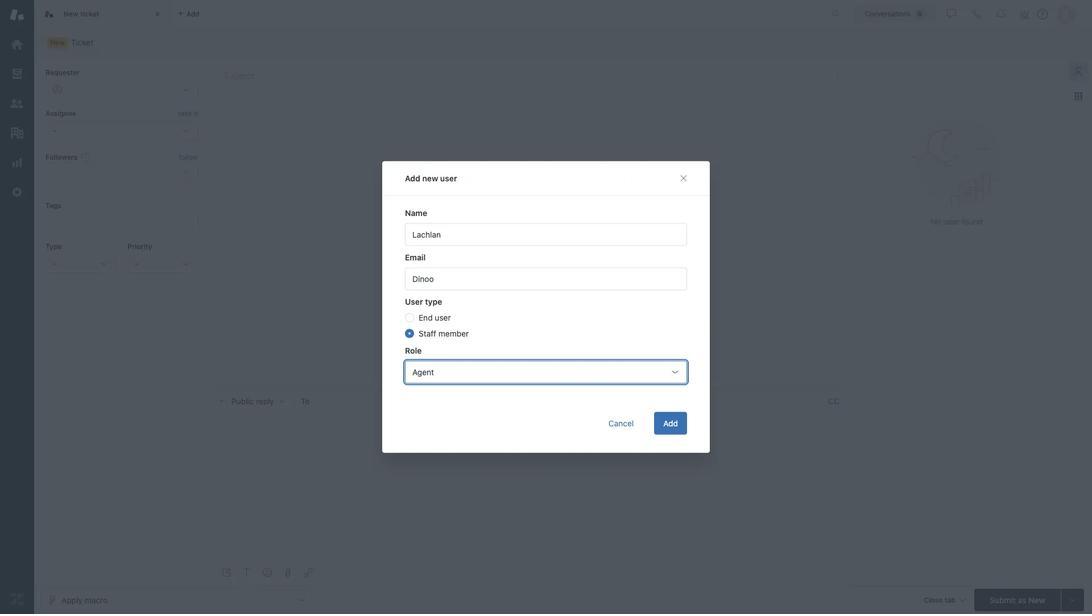 Task type: describe. For each thing, give the bounding box(es) containing it.
user
[[405, 297, 423, 306]]

Subject field
[[221, 69, 837, 82]]

priority
[[127, 243, 152, 251]]

add new user
[[405, 173, 457, 183]]

customers image
[[10, 96, 24, 111]]

take it button
[[178, 108, 198, 119]]

no user found
[[931, 217, 983, 226]]

member
[[438, 329, 469, 338]]

Email field
[[405, 268, 687, 290]]

new link
[[40, 35, 101, 51]]

staff
[[419, 329, 436, 338]]

zendesk support image
[[10, 7, 24, 22]]

cancel
[[608, 419, 634, 428]]

role
[[405, 346, 422, 355]]

follow
[[179, 153, 198, 161]]

new ticket
[[64, 10, 99, 18]]

take it
[[178, 109, 198, 117]]

cc
[[828, 397, 839, 406]]

- for priority
[[135, 259, 138, 268]]

main element
[[0, 0, 34, 614]]

get help image
[[1037, 9, 1048, 19]]

organizations image
[[10, 126, 24, 140]]

apps image
[[1074, 92, 1083, 101]]

new ticket tab
[[34, 0, 171, 28]]

it
[[194, 109, 198, 117]]

to
[[301, 397, 310, 406]]

- button for priority
[[127, 255, 198, 273]]

Name field
[[405, 223, 687, 246]]

secondary element
[[34, 31, 1092, 54]]

new for new
[[50, 38, 65, 46]]

views image
[[10, 67, 24, 81]]

user for end user
[[435, 313, 451, 322]]

customer context image
[[1074, 67, 1083, 76]]

submit as new
[[990, 596, 1045, 605]]

cancel button
[[599, 412, 643, 435]]

Public reply composer text field
[[215, 413, 843, 437]]

format text image
[[242, 568, 251, 577]]

agent button
[[405, 361, 687, 384]]

ticket
[[80, 10, 99, 18]]

add for add
[[663, 419, 678, 428]]

new
[[422, 173, 438, 183]]

close modal image
[[679, 174, 688, 183]]



Task type: vqa. For each thing, say whether or not it's contained in the screenshot.
left MINUTES
no



Task type: locate. For each thing, give the bounding box(es) containing it.
add for add new user
[[405, 173, 420, 183]]

new inside secondary element
[[50, 38, 65, 46]]

1 - button from the left
[[46, 255, 116, 273]]

1 vertical spatial new
[[50, 38, 65, 46]]

- button
[[46, 255, 116, 273], [127, 255, 198, 273]]

reporting image
[[10, 155, 24, 170]]

new
[[64, 10, 78, 18], [50, 38, 65, 46], [1028, 596, 1045, 605]]

user for no user found
[[943, 217, 959, 226]]

end
[[419, 313, 433, 322]]

new for new ticket
[[64, 10, 78, 18]]

email
[[405, 253, 426, 262]]

- button for type
[[46, 255, 116, 273]]

follow button
[[179, 152, 198, 162]]

- down "type"
[[53, 259, 57, 268]]

add button
[[654, 412, 687, 435]]

end user
[[419, 313, 451, 322]]

insert emojis image
[[263, 568, 272, 577]]

new down the new ticket at the top
[[50, 38, 65, 46]]

submit
[[990, 596, 1016, 605]]

type
[[46, 243, 62, 251]]

add attachment image
[[283, 568, 292, 577]]

1 - from the left
[[53, 259, 57, 268]]

new right the as
[[1028, 596, 1045, 605]]

add
[[405, 173, 420, 183], [663, 419, 678, 428]]

1 vertical spatial add
[[663, 419, 678, 428]]

staff member
[[419, 329, 469, 338]]

0 vertical spatial user
[[440, 173, 457, 183]]

take
[[178, 109, 192, 117]]

user right new
[[440, 173, 457, 183]]

add inside 'button'
[[663, 419, 678, 428]]

add link (cmd k) image
[[304, 568, 313, 577]]

found
[[961, 217, 983, 226]]

user up the staff member at bottom
[[435, 313, 451, 322]]

2 vertical spatial user
[[435, 313, 451, 322]]

new inside tab
[[64, 10, 78, 18]]

0 vertical spatial add
[[405, 173, 420, 183]]

conversations button
[[853, 5, 937, 23]]

zendesk image
[[10, 592, 24, 607]]

- for type
[[53, 259, 57, 268]]

0 vertical spatial new
[[64, 10, 78, 18]]

no
[[931, 217, 941, 226]]

conversations
[[865, 10, 911, 18]]

-
[[53, 259, 57, 268], [135, 259, 138, 268]]

1 vertical spatial user
[[943, 217, 959, 226]]

new left ticket
[[64, 10, 78, 18]]

1 horizontal spatial - button
[[127, 255, 198, 273]]

None field
[[317, 396, 824, 407]]

close image
[[152, 9, 163, 20]]

admin image
[[10, 185, 24, 200]]

2 - from the left
[[135, 259, 138, 268]]

- button down priority
[[127, 255, 198, 273]]

2 - button from the left
[[127, 255, 198, 273]]

zendesk products image
[[1020, 11, 1028, 19]]

cc button
[[828, 396, 840, 407]]

name
[[405, 208, 427, 218]]

type
[[425, 297, 442, 306]]

user
[[440, 173, 457, 183], [943, 217, 959, 226], [435, 313, 451, 322]]

0 horizontal spatial - button
[[46, 255, 116, 273]]

0 horizontal spatial -
[[53, 259, 57, 268]]

1 horizontal spatial add
[[663, 419, 678, 428]]

get started image
[[10, 37, 24, 52]]

user type
[[405, 297, 442, 306]]

as
[[1018, 596, 1026, 605]]

user right 'no' at the top right of the page
[[943, 217, 959, 226]]

1 horizontal spatial -
[[135, 259, 138, 268]]

- down priority
[[135, 259, 138, 268]]

add right cancel at the bottom
[[663, 419, 678, 428]]

add left new
[[405, 173, 420, 183]]

draft mode image
[[222, 568, 231, 577]]

- button down "type"
[[46, 255, 116, 273]]

2 vertical spatial new
[[1028, 596, 1045, 605]]

tabs tab list
[[34, 0, 820, 28]]

agent
[[412, 367, 434, 377]]

0 horizontal spatial add
[[405, 173, 420, 183]]

add new user dialog
[[382, 161, 710, 453]]



